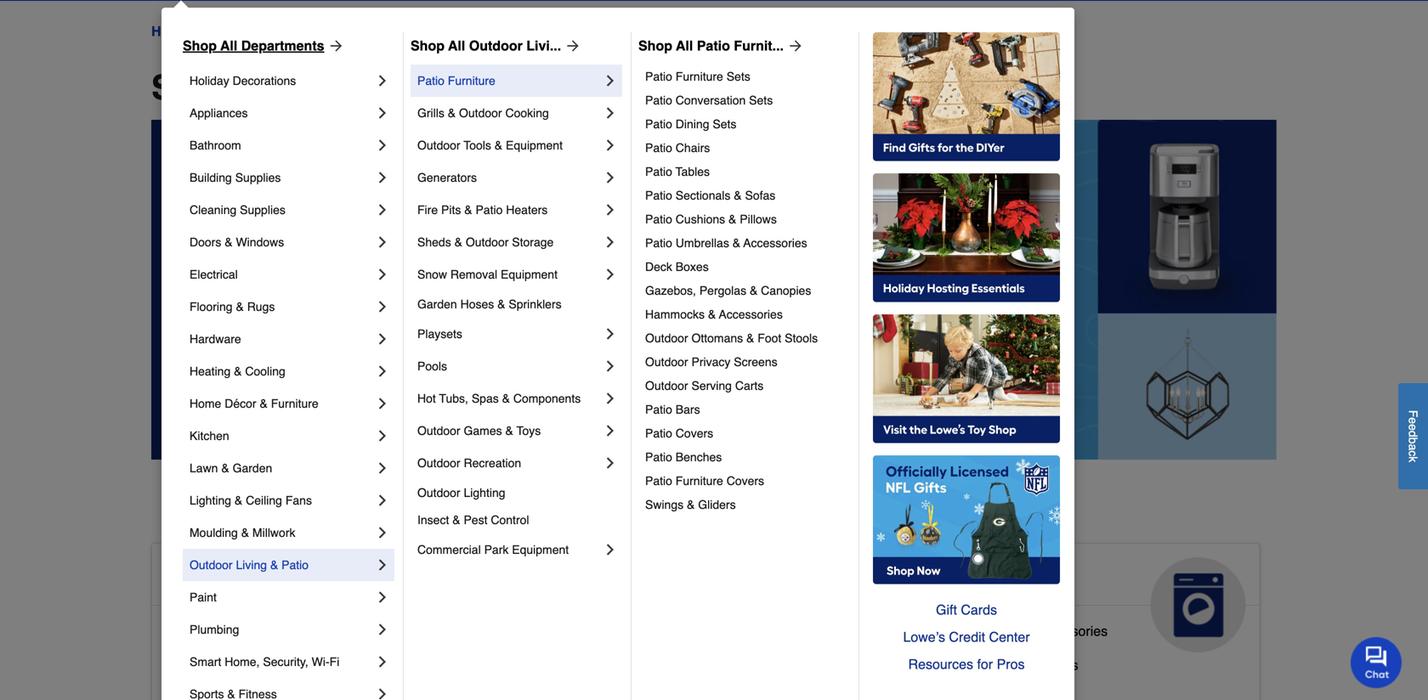 Task type: describe. For each thing, give the bounding box(es) containing it.
furniture for patio furniture
[[448, 74, 495, 88]]

equipment inside 'link'
[[506, 139, 563, 152]]

& right tools
[[495, 139, 503, 152]]

insect
[[417, 513, 449, 527]]

heating
[[190, 365, 231, 378]]

credit
[[949, 630, 985, 645]]

visit the lowe's toy shop. image
[[873, 315, 1060, 444]]

beverage & wine chillers link
[[923, 654, 1078, 688]]

& right décor
[[260, 397, 268, 411]]

canopies
[[761, 284, 811, 298]]

outdoor for outdoor ottomans & foot stools
[[645, 332, 688, 345]]

recreation
[[464, 457, 521, 470]]

wine
[[998, 657, 1029, 673]]

cards
[[961, 602, 997, 618]]

chevron right image for fire pits & patio heaters
[[602, 201, 619, 218]]

chevron right image for sheds & outdoor storage
[[602, 234, 619, 251]]

playsets
[[417, 327, 462, 341]]

& right "sheds"
[[454, 235, 462, 249]]

outdoor for outdoor tools & equipment
[[417, 139, 460, 152]]

livi...
[[526, 38, 561, 54]]

building supplies link
[[190, 162, 374, 194]]

bedroom
[[235, 657, 290, 673]]

furniture right "houses," at the bottom left
[[674, 685, 728, 700]]

moulding & millwork link
[[190, 517, 374, 549]]

windows
[[236, 235, 284, 249]]

pillows
[[740, 213, 777, 226]]

generators
[[417, 171, 477, 184]]

playsets link
[[417, 318, 602, 350]]

toys
[[517, 424, 541, 438]]

livestock
[[545, 651, 601, 666]]

security,
[[263, 655, 308, 669]]

beds,
[[569, 685, 604, 700]]

smart
[[190, 655, 221, 669]]

hoses
[[460, 298, 494, 311]]

sets for patio conversation sets
[[749, 94, 773, 107]]

components
[[513, 392, 581, 406]]

chevron right image for pools
[[602, 358, 619, 375]]

pet inside the animal & pet care
[[654, 564, 691, 592]]

chevron right image for generators
[[602, 169, 619, 186]]

outdoor for outdoor serving carts
[[645, 379, 688, 393]]

patio for patio covers
[[645, 427, 672, 440]]

outdoor for outdoor lighting
[[417, 486, 460, 500]]

0 vertical spatial appliances link
[[190, 97, 374, 129]]

flooring & rugs
[[190, 300, 275, 314]]

electrical
[[190, 268, 238, 281]]

all for shop all departments
[[245, 68, 288, 107]]

f
[[1407, 410, 1420, 418]]

chevron right image for outdoor living & patio
[[374, 557, 391, 574]]

outdoor lighting
[[417, 486, 505, 500]]

& left millwork
[[241, 526, 249, 540]]

hammocks
[[645, 308, 705, 321]]

gliders
[[698, 498, 736, 512]]

doors
[[190, 235, 221, 249]]

accessible home image
[[393, 558, 488, 653]]

outdoor serving carts
[[645, 379, 764, 393]]

animal & pet care link
[[531, 544, 881, 653]]

& left the pros
[[985, 657, 994, 673]]

patio for patio umbrellas & accessories
[[645, 236, 672, 250]]

patio up sheds & outdoor storage
[[476, 203, 503, 217]]

resources
[[908, 657, 973, 672]]

patio for patio dining sets
[[645, 117, 672, 131]]

snow removal equipment link
[[417, 258, 602, 291]]

appliances image
[[1151, 558, 1246, 653]]

shop all departments
[[183, 38, 324, 54]]

pergolas
[[699, 284, 746, 298]]

1 vertical spatial pet
[[545, 685, 565, 700]]

1 vertical spatial garden
[[233, 462, 272, 475]]

patio up patio furniture sets
[[697, 38, 730, 54]]

accessible bedroom link
[[166, 654, 290, 688]]

chairs
[[676, 141, 710, 155]]

commercial park equipment
[[417, 543, 569, 557]]

accessible bedroom
[[166, 657, 290, 673]]

chevron right image for heating & cooling
[[374, 363, 391, 380]]

chat invite button image
[[1351, 637, 1403, 689]]

plumbing
[[190, 623, 239, 637]]

arrow right image for shop all outdoor livi...
[[561, 37, 582, 54]]

patio for patio benches
[[645, 451, 672, 464]]

chevron right image for snow removal equipment
[[602, 266, 619, 283]]

pet beds, houses, & furniture
[[545, 685, 728, 700]]

animal & pet care image
[[772, 558, 867, 653]]

cooking
[[505, 106, 549, 120]]

outdoor ottomans & foot stools
[[645, 332, 818, 345]]

holiday hosting essentials. image
[[873, 173, 1060, 303]]

hammocks & accessories link
[[645, 303, 847, 326]]

1 vertical spatial accessories
[[719, 308, 783, 321]]

patio cushions & pillows link
[[645, 207, 847, 231]]

& down deck boxes link
[[750, 284, 758, 298]]

patio dining sets link
[[645, 112, 847, 136]]

tools
[[464, 139, 491, 152]]

patio for patio chairs
[[645, 141, 672, 155]]

parts
[[987, 623, 1019, 639]]

chevron right image for cleaning supplies
[[374, 201, 391, 218]]

outdoor for outdoor recreation
[[417, 457, 460, 470]]

chevron right image for patio furniture
[[602, 72, 619, 89]]

chevron right image for lawn & garden
[[374, 460, 391, 477]]

chevron right image for doors & windows
[[374, 234, 391, 251]]

outdoor tools & equipment
[[417, 139, 563, 152]]

k
[[1407, 457, 1420, 462]]

equipment for park
[[512, 543, 569, 557]]

bars
[[676, 403, 700, 417]]

appliance parts & accessories link
[[923, 620, 1108, 654]]

pros
[[997, 657, 1025, 672]]

& up patio umbrellas & accessories
[[729, 213, 737, 226]]

& right hoses
[[497, 298, 505, 311]]

livestock supplies link
[[545, 647, 657, 681]]

patio sectionals & sofas
[[645, 189, 776, 202]]

home,
[[225, 655, 260, 669]]

flooring & rugs link
[[190, 291, 374, 323]]

chevron right image for plumbing
[[374, 621, 391, 638]]

outdoor for outdoor games & toys
[[417, 424, 460, 438]]

arrow right image for shop all departments
[[324, 37, 345, 54]]

chevron right image for building supplies
[[374, 169, 391, 186]]

shop all outdoor livi...
[[411, 38, 561, 54]]

shop all outdoor livi... link
[[411, 36, 582, 56]]

accessible home
[[166, 564, 363, 592]]

boxes
[[676, 260, 709, 274]]

furniture for patio furniture sets
[[676, 70, 723, 83]]

sofas
[[745, 189, 776, 202]]

& up ottomans
[[708, 308, 716, 321]]

& inside the animal & pet care
[[631, 564, 648, 592]]

1 horizontal spatial garden
[[417, 298, 457, 311]]

living
[[236, 559, 267, 572]]

kitchen
[[190, 429, 229, 443]]

accessible bathroom
[[166, 623, 294, 639]]

patio for patio conversation sets
[[645, 94, 672, 107]]

1 horizontal spatial lighting
[[464, 486, 505, 500]]

gazebos, pergolas & canopies
[[645, 284, 811, 298]]

benches
[[676, 451, 722, 464]]

snow removal equipment
[[417, 268, 558, 281]]

swings & gliders
[[645, 498, 736, 512]]

patio chairs
[[645, 141, 710, 155]]

home for home
[[151, 23, 189, 39]]

chevron right image for paint
[[374, 589, 391, 606]]

smart home, security, wi-fi
[[190, 655, 339, 669]]

center
[[989, 630, 1030, 645]]

patio furniture
[[417, 74, 495, 88]]

pits
[[441, 203, 461, 217]]

sets for patio furniture sets
[[727, 70, 750, 83]]

accessible for accessible home
[[166, 564, 290, 592]]

patio furniture sets link
[[645, 65, 847, 88]]

outdoor up patio furniture link
[[469, 38, 523, 54]]

chevron right image for appliances
[[374, 105, 391, 122]]

1 vertical spatial appliances link
[[910, 544, 1260, 653]]

accessible for accessible bathroom
[[166, 623, 231, 639]]

furniture for patio furniture covers
[[676, 474, 723, 488]]

ottomans
[[692, 332, 743, 345]]

& left cooling
[[234, 365, 242, 378]]

1 horizontal spatial appliances
[[923, 564, 1050, 592]]

shop for shop all outdoor livi...
[[411, 38, 445, 54]]

all for shop all departments
[[220, 38, 237, 54]]

lawn & garden link
[[190, 452, 374, 485]]

chevron right image for smart home, security, wi-fi
[[374, 654, 391, 671]]

patio for patio cushions & pillows
[[645, 213, 672, 226]]

deck boxes
[[645, 260, 709, 274]]



Task type: locate. For each thing, give the bounding box(es) containing it.
home for home décor & furniture
[[190, 397, 221, 411]]

1 vertical spatial covers
[[727, 474, 764, 488]]

arrow right image up shop all departments
[[324, 37, 345, 54]]

1 horizontal spatial pet
[[654, 564, 691, 592]]

& right animal
[[631, 564, 648, 592]]

accessible up smart
[[166, 623, 231, 639]]

equipment up sprinklers
[[501, 268, 558, 281]]

shop
[[183, 38, 217, 54], [411, 38, 445, 54], [638, 38, 672, 54]]

outdoor for outdoor living & patio
[[190, 559, 233, 572]]

& right "houses," at the bottom left
[[661, 685, 670, 700]]

furnit...
[[734, 38, 784, 54]]

patio dining sets
[[645, 117, 737, 131]]

1 vertical spatial supplies
[[240, 203, 286, 217]]

shop up holiday
[[183, 38, 217, 54]]

accessories for appliance parts & accessories
[[1035, 623, 1108, 639]]

0 horizontal spatial lighting
[[190, 494, 231, 508]]

chevron right image for hot tubs, spas & components
[[602, 390, 619, 407]]

patio furniture sets
[[645, 70, 750, 83]]

outdoor down moulding
[[190, 559, 233, 572]]

1 vertical spatial equipment
[[501, 268, 558, 281]]

chevron right image for bathroom
[[374, 137, 391, 154]]

patio conversation sets
[[645, 94, 773, 107]]

& right the living
[[270, 559, 278, 572]]

all up patio furniture
[[448, 38, 465, 54]]

patio up patio tables
[[645, 141, 672, 155]]

0 vertical spatial accessories
[[743, 236, 807, 250]]

patio down patio chairs
[[645, 165, 672, 179]]

& left sofas
[[734, 189, 742, 202]]

patio umbrellas & accessories
[[645, 236, 807, 250]]

patio for patio furniture
[[417, 74, 445, 88]]

supplies for cleaning supplies
[[240, 203, 286, 217]]

deck boxes link
[[645, 255, 847, 279]]

0 horizontal spatial shop
[[183, 38, 217, 54]]

games
[[464, 424, 502, 438]]

2 vertical spatial supplies
[[605, 651, 657, 666]]

0 vertical spatial home
[[151, 23, 189, 39]]

all
[[220, 38, 237, 54], [448, 38, 465, 54], [676, 38, 693, 54], [245, 68, 288, 107]]

electrical link
[[190, 258, 374, 291]]

accessible inside "accessible bedroom" link
[[166, 657, 231, 673]]

patio down moulding & millwork link
[[282, 559, 309, 572]]

& right the 'doors'
[[225, 235, 233, 249]]

lowe's credit center
[[903, 630, 1030, 645]]

hardware
[[190, 332, 241, 346]]

moulding
[[190, 526, 238, 540]]

beverage & wine chillers
[[923, 657, 1078, 673]]

2 e from the top
[[1407, 424, 1420, 431]]

accessories up outdoor ottomans & foot stools 'link'
[[719, 308, 783, 321]]

supplies for livestock supplies
[[605, 651, 657, 666]]

chevron right image for commercial park equipment
[[602, 542, 619, 559]]

chevron right image for outdoor games & toys
[[602, 423, 619, 440]]

2 arrow right image from the left
[[561, 37, 582, 54]]

0 vertical spatial sets
[[727, 70, 750, 83]]

equipment down insect & pest control link
[[512, 543, 569, 557]]

patio down patio tables
[[645, 189, 672, 202]]

0 horizontal spatial covers
[[676, 427, 713, 440]]

a
[[1407, 444, 1420, 451]]

holiday
[[190, 74, 229, 88]]

bathroom up smart home, security, wi-fi
[[235, 623, 294, 639]]

1 horizontal spatial shop
[[411, 38, 445, 54]]

storage
[[512, 235, 554, 249]]

equipment
[[506, 139, 563, 152], [501, 268, 558, 281], [512, 543, 569, 557]]

shop all patio furnit... link
[[638, 36, 804, 56]]

appliances
[[190, 106, 248, 120], [923, 564, 1050, 592]]

1 arrow right image from the left
[[324, 37, 345, 54]]

shop up patio furniture sets
[[638, 38, 672, 54]]

patio bars link
[[645, 398, 847, 422]]

accessible inside accessible home link
[[166, 564, 290, 592]]

officially licensed n f l gifts. shop now. image
[[873, 456, 1060, 585]]

supplies up pet beds, houses, & furniture link
[[605, 651, 657, 666]]

appliance
[[923, 623, 983, 639]]

patio cushions & pillows
[[645, 213, 777, 226]]

shop for shop all patio furnit...
[[638, 38, 672, 54]]

e up b
[[1407, 424, 1420, 431]]

commercial
[[417, 543, 481, 557]]

serving
[[692, 379, 732, 393]]

supplies up 'windows'
[[240, 203, 286, 217]]

patio for patio bars
[[645, 403, 672, 417]]

supplies up 'cleaning supplies'
[[235, 171, 281, 184]]

chevron right image for outdoor recreation
[[602, 455, 619, 472]]

foot
[[758, 332, 781, 345]]

departments for shop
[[241, 38, 324, 54]]

accessible down moulding
[[166, 564, 290, 592]]

patio for patio furniture sets
[[645, 70, 672, 83]]

lighting & ceiling fans link
[[190, 485, 374, 517]]

lighting up moulding
[[190, 494, 231, 508]]

sheds & outdoor storage link
[[417, 226, 602, 258]]

2 vertical spatial equipment
[[512, 543, 569, 557]]

lighting
[[464, 486, 505, 500], [190, 494, 231, 508]]

furniture up kitchen link
[[271, 397, 319, 411]]

0 vertical spatial garden
[[417, 298, 457, 311]]

home up kitchen
[[190, 397, 221, 411]]

accessible
[[166, 564, 290, 592], [166, 623, 231, 639], [166, 657, 231, 673]]

gift cards link
[[873, 597, 1060, 624]]

enjoy savings year-round. no matter what you're shopping for, find what you need at a great price. image
[[151, 120, 1277, 460]]

1 horizontal spatial arrow right image
[[561, 37, 582, 54]]

appliances link down the decorations
[[190, 97, 374, 129]]

2 vertical spatial accessories
[[1035, 623, 1108, 639]]

departments inside shop all departments link
[[241, 38, 324, 54]]

chevron right image
[[602, 72, 619, 89], [374, 105, 391, 122], [602, 105, 619, 122], [374, 137, 391, 154], [602, 169, 619, 186], [374, 201, 391, 218], [602, 201, 619, 218], [374, 234, 391, 251], [374, 298, 391, 315], [374, 363, 391, 380], [602, 390, 619, 407], [374, 395, 391, 412], [602, 423, 619, 440], [374, 428, 391, 445], [374, 460, 391, 477], [374, 492, 391, 509], [602, 542, 619, 559], [374, 557, 391, 574], [374, 589, 391, 606], [374, 654, 391, 671]]

conversation
[[676, 94, 746, 107]]

outdoor up tools
[[459, 106, 502, 120]]

appliances up the 'cards'
[[923, 564, 1050, 592]]

outdoor up outdoor lighting
[[417, 457, 460, 470]]

outdoor up patio bars
[[645, 379, 688, 393]]

stools
[[785, 332, 818, 345]]

sets up patio conversation sets 'link'
[[727, 70, 750, 83]]

arrow right image for shop all patio furnit...
[[784, 37, 804, 54]]

outdoor down grills
[[417, 139, 460, 152]]

all up holiday decorations
[[220, 38, 237, 54]]

f e e d b a c k
[[1407, 410, 1420, 462]]

& right parts
[[1022, 623, 1031, 639]]

patio up swings
[[645, 474, 672, 488]]

lighting & ceiling fans
[[190, 494, 312, 508]]

2 horizontal spatial shop
[[638, 38, 672, 54]]

1 vertical spatial appliances
[[923, 564, 1050, 592]]

departments for shop
[[297, 68, 505, 107]]

& left foot
[[746, 332, 754, 345]]

fans
[[286, 494, 312, 508]]

chevron right image for lighting & ceiling fans
[[374, 492, 391, 509]]

covers
[[676, 427, 713, 440], [727, 474, 764, 488]]

patio bars
[[645, 403, 700, 417]]

patio up patio chairs
[[645, 117, 672, 131]]

2 vertical spatial sets
[[713, 117, 737, 131]]

insect & pest control link
[[417, 507, 619, 534]]

outdoor down the hot
[[417, 424, 460, 438]]

0 vertical spatial supplies
[[235, 171, 281, 184]]

1 horizontal spatial home
[[190, 397, 221, 411]]

1 vertical spatial sets
[[749, 94, 773, 107]]

chevron right image for electrical
[[374, 266, 391, 283]]

1 vertical spatial accessible
[[166, 623, 231, 639]]

all for shop all outdoor livi...
[[448, 38, 465, 54]]

home décor & furniture link
[[190, 388, 374, 420]]

outdoor left privacy
[[645, 355, 688, 369]]

chevron right image for playsets
[[602, 326, 619, 343]]

2 horizontal spatial arrow right image
[[784, 37, 804, 54]]

patio left cushions
[[645, 213, 672, 226]]

houses,
[[607, 685, 657, 700]]

bathroom up building
[[190, 139, 241, 152]]

home down moulding & millwork link
[[297, 564, 363, 592]]

arrow right image inside shop all patio furnit... link
[[784, 37, 804, 54]]

sets inside 'link'
[[749, 94, 773, 107]]

garden up 'playsets'
[[417, 298, 457, 311]]

garden hoses & sprinklers
[[417, 298, 562, 311]]

& left gliders
[[687, 498, 695, 512]]

chevron right image for flooring & rugs
[[374, 298, 391, 315]]

covers up benches
[[676, 427, 713, 440]]

2 vertical spatial accessible
[[166, 657, 231, 673]]

hammocks & accessories
[[645, 308, 783, 321]]

accessible inside accessible bathroom link
[[166, 623, 231, 639]]

chevron right image for home décor & furniture
[[374, 395, 391, 412]]

& right the lawn
[[221, 462, 229, 475]]

patio inside "link"
[[645, 474, 672, 488]]

None search field
[[538, 0, 1002, 3]]

chevron right image for outdoor tools & equipment
[[602, 137, 619, 154]]

patio up grills
[[417, 74, 445, 88]]

sets down conversation
[[713, 117, 737, 131]]

& inside "link"
[[448, 106, 456, 120]]

e up d
[[1407, 417, 1420, 424]]

0 vertical spatial covers
[[676, 427, 713, 440]]

2 horizontal spatial home
[[297, 564, 363, 592]]

arrow right image inside the shop all outdoor livi... link
[[561, 37, 582, 54]]

f e e d b a c k button
[[1398, 383, 1428, 489]]

furniture inside 'link'
[[676, 70, 723, 83]]

0 vertical spatial bathroom
[[190, 139, 241, 152]]

all down shop all departments link
[[245, 68, 288, 107]]

furniture inside "link"
[[676, 474, 723, 488]]

0 horizontal spatial arrow right image
[[324, 37, 345, 54]]

&
[[448, 106, 456, 120], [495, 139, 503, 152], [734, 189, 742, 202], [464, 203, 472, 217], [729, 213, 737, 226], [225, 235, 233, 249], [454, 235, 462, 249], [733, 236, 740, 250], [750, 284, 758, 298], [497, 298, 505, 311], [236, 300, 244, 314], [708, 308, 716, 321], [746, 332, 754, 345], [234, 365, 242, 378], [502, 392, 510, 406], [260, 397, 268, 411], [505, 424, 513, 438], [221, 462, 229, 475], [235, 494, 243, 508], [687, 498, 695, 512], [452, 513, 460, 527], [241, 526, 249, 540], [270, 559, 278, 572], [631, 564, 648, 592], [1022, 623, 1031, 639], [985, 657, 994, 673], [661, 685, 670, 700]]

supplies for building supplies
[[235, 171, 281, 184]]

1 horizontal spatial appliances link
[[910, 544, 1260, 653]]

patio up patio conversation sets
[[645, 70, 672, 83]]

0 vertical spatial pet
[[654, 564, 691, 592]]

outdoor for outdoor privacy screens
[[645, 355, 688, 369]]

doors & windows
[[190, 235, 284, 249]]

chevron right image for moulding & millwork
[[374, 525, 391, 542]]

outdoor ottomans & foot stools link
[[645, 326, 847, 350]]

appliances link up chillers
[[910, 544, 1260, 653]]

1 e from the top
[[1407, 417, 1420, 424]]

outdoor down hammocks
[[645, 332, 688, 345]]

sets for patio dining sets
[[713, 117, 737, 131]]

outdoor up insect
[[417, 486, 460, 500]]

accessible for accessible bedroom
[[166, 657, 231, 673]]

all for shop all patio furnit...
[[676, 38, 693, 54]]

arrow right image up patio furniture sets 'link'
[[784, 37, 804, 54]]

home up shop
[[151, 23, 189, 39]]

hot
[[417, 392, 436, 406]]

outdoor serving carts link
[[645, 374, 847, 398]]

carts
[[735, 379, 764, 393]]

1 horizontal spatial covers
[[727, 474, 764, 488]]

accessories up chillers
[[1035, 623, 1108, 639]]

hardware link
[[190, 323, 374, 355]]

chevron right image for grills & outdoor cooking
[[602, 105, 619, 122]]

patio for patio furniture covers
[[645, 474, 672, 488]]

furniture down benches
[[676, 474, 723, 488]]

building supplies
[[190, 171, 281, 184]]

accessible down plumbing
[[166, 657, 231, 673]]

covers inside "link"
[[727, 474, 764, 488]]

3 arrow right image from the left
[[784, 37, 804, 54]]

lowe's credit center link
[[873, 624, 1060, 651]]

cleaning supplies link
[[190, 194, 374, 226]]

outdoor privacy screens link
[[645, 350, 847, 374]]

patio down the patio covers
[[645, 451, 672, 464]]

accessories
[[743, 236, 807, 250], [719, 308, 783, 321], [1035, 623, 1108, 639]]

fire
[[417, 203, 438, 217]]

0 horizontal spatial appliances
[[190, 106, 248, 120]]

& right grills
[[448, 106, 456, 120]]

sets up patio dining sets link
[[749, 94, 773, 107]]

fi
[[330, 655, 339, 669]]

b
[[1407, 437, 1420, 444]]

outdoor recreation link
[[417, 447, 602, 479]]

1 shop from the left
[[183, 38, 217, 54]]

outdoor inside "link"
[[459, 106, 502, 120]]

1 vertical spatial bathroom
[[235, 623, 294, 639]]

covers down patio benches link
[[727, 474, 764, 488]]

2 vertical spatial home
[[297, 564, 363, 592]]

arrow right image
[[324, 37, 345, 54], [561, 37, 582, 54], [784, 37, 804, 54]]

all up patio furniture sets
[[676, 38, 693, 54]]

kitchen link
[[190, 420, 374, 452]]

furniture up patio conversation sets
[[676, 70, 723, 83]]

& left pest
[[452, 513, 460, 527]]

0 vertical spatial appliances
[[190, 106, 248, 120]]

outdoor up snow removal equipment
[[466, 235, 509, 249]]

chevron right image for hardware
[[374, 331, 391, 348]]

paint
[[190, 591, 217, 604]]

chevron right image for kitchen
[[374, 428, 391, 445]]

& right spas
[[502, 392, 510, 406]]

patio inside 'link'
[[645, 70, 672, 83]]

& down the patio cushions & pillows link
[[733, 236, 740, 250]]

shop for shop all departments
[[183, 38, 217, 54]]

removal
[[450, 268, 497, 281]]

lighting up pest
[[464, 486, 505, 500]]

0 horizontal spatial garden
[[233, 462, 272, 475]]

patio inside 'link'
[[645, 94, 672, 107]]

hot tubs, spas & components link
[[417, 383, 602, 415]]

2 shop from the left
[[411, 38, 445, 54]]

patio left bars
[[645, 403, 672, 417]]

shop up patio furniture
[[411, 38, 445, 54]]

patio for patio sectionals & sofas
[[645, 189, 672, 202]]

3 accessible from the top
[[166, 657, 231, 673]]

0 vertical spatial accessible
[[166, 564, 290, 592]]

gift cards
[[936, 602, 997, 618]]

0 horizontal spatial home
[[151, 23, 189, 39]]

sets inside 'link'
[[727, 70, 750, 83]]

chevron right image
[[374, 72, 391, 89], [602, 137, 619, 154], [374, 169, 391, 186], [602, 234, 619, 251], [374, 266, 391, 283], [602, 266, 619, 283], [602, 326, 619, 343], [374, 331, 391, 348], [602, 358, 619, 375], [602, 455, 619, 472], [374, 525, 391, 542], [374, 621, 391, 638], [374, 686, 391, 700]]

& left rugs on the top left of page
[[236, 300, 244, 314]]

supplies
[[235, 171, 281, 184], [240, 203, 286, 217], [605, 651, 657, 666]]

chevron right image for holiday decorations
[[374, 72, 391, 89]]

commercial park equipment link
[[417, 534, 602, 566]]

accessories for patio umbrellas & accessories
[[743, 236, 807, 250]]

0 horizontal spatial pet
[[545, 685, 565, 700]]

accessible home link
[[152, 544, 502, 653]]

0 horizontal spatial appliances link
[[190, 97, 374, 129]]

3 shop from the left
[[638, 38, 672, 54]]

pools link
[[417, 350, 602, 383]]

moulding & millwork
[[190, 526, 295, 540]]

bathroom link
[[190, 129, 374, 162]]

gift
[[936, 602, 957, 618]]

furniture up grills & outdoor cooking
[[448, 74, 495, 88]]

patio for patio tables
[[645, 165, 672, 179]]

spas
[[472, 392, 499, 406]]

arrow right image inside shop all departments link
[[324, 37, 345, 54]]

equipment down cooking
[[506, 139, 563, 152]]

& left the ceiling
[[235, 494, 243, 508]]

hot tubs, spas & components
[[417, 392, 581, 406]]

equipment for removal
[[501, 268, 558, 281]]

home
[[151, 23, 189, 39], [190, 397, 221, 411], [297, 564, 363, 592]]

& left the toys
[[505, 424, 513, 438]]

patio tables
[[645, 165, 710, 179]]

1 accessible from the top
[[166, 564, 290, 592]]

appliances down holiday
[[190, 106, 248, 120]]

accessories down pillows
[[743, 236, 807, 250]]

screens
[[734, 355, 778, 369]]

1 vertical spatial home
[[190, 397, 221, 411]]

find gifts for the diyer. image
[[873, 32, 1060, 162]]

pet down swings
[[654, 564, 691, 592]]

patio down patio bars
[[645, 427, 672, 440]]

patio up patio dining sets
[[645, 94, 672, 107]]

0 vertical spatial equipment
[[506, 139, 563, 152]]

arrow right image up patio furniture link
[[561, 37, 582, 54]]

& right pits
[[464, 203, 472, 217]]

pet left beds,
[[545, 685, 565, 700]]

ceiling
[[246, 494, 282, 508]]

2 accessible from the top
[[166, 623, 231, 639]]

décor
[[225, 397, 256, 411]]

beverage
[[923, 657, 982, 673]]

doors & windows link
[[190, 226, 374, 258]]

resources for pros link
[[873, 651, 1060, 678]]



Task type: vqa. For each thing, say whether or not it's contained in the screenshot.
Removal
yes



